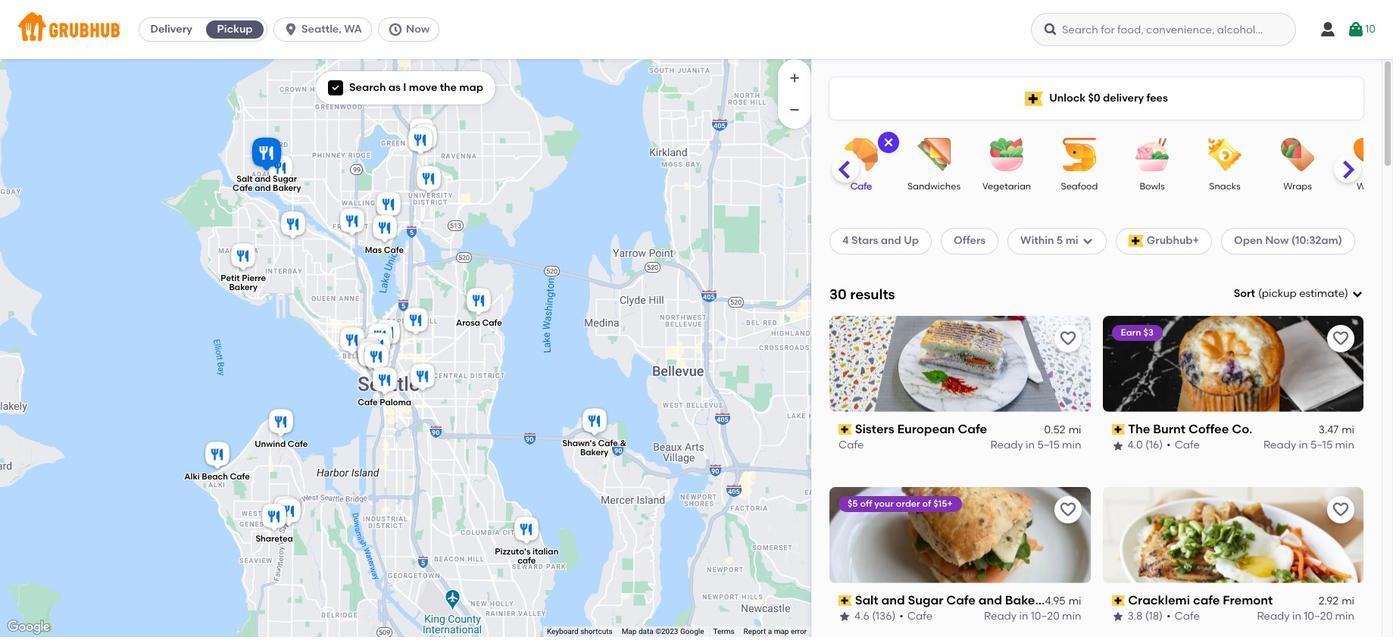 Task type: locate. For each thing, give the bounding box(es) containing it.
terms link
[[714, 628, 735, 636]]

ready in 5–15 min down 0.52
[[991, 439, 1082, 452]]

ready in 10–20 min for cracklemi cafe fremont
[[1258, 610, 1355, 623]]

mi right 4.95 on the bottom right of the page
[[1069, 595, 1082, 608]]

1 horizontal spatial save this restaurant image
[[1332, 501, 1351, 519]]

armistice coffee pike place image
[[354, 336, 385, 369]]

• cafe down the burnt coffee co.
[[1167, 439, 1201, 452]]

fremont
[[1224, 593, 1274, 608]]

cafe right mas in the top left of the page
[[384, 245, 404, 255]]

armistice coffee roosevelt image
[[407, 116, 437, 149]]

earn
[[1121, 327, 1142, 338]]

shawn's cafe & bakery image
[[579, 406, 610, 439]]

1 vertical spatial save this restaurant image
[[1059, 501, 1077, 519]]

grubhub plus flag logo image for unlock $0 delivery fees
[[1026, 91, 1044, 106]]

of
[[923, 498, 932, 509]]

grubhub+
[[1147, 234, 1200, 247]]

seattle,
[[302, 23, 342, 36]]

• right the (18)
[[1167, 610, 1171, 623]]

3.47
[[1319, 424, 1339, 437]]

star icon image
[[1112, 440, 1124, 452], [839, 611, 851, 623], [1112, 611, 1124, 623]]

sisters european cafe image
[[355, 340, 385, 373]]

0 horizontal spatial map
[[460, 81, 484, 94]]

cafe inside "shawn's cafe & bakery"
[[598, 438, 618, 448]]

0 vertical spatial now
[[406, 23, 430, 36]]

map right the at the left of page
[[460, 81, 484, 94]]

1 ready in 5–15 min from the left
[[991, 439, 1082, 452]]

search as i move the map
[[349, 81, 484, 94]]

1 horizontal spatial ready in 5–15 min
[[1264, 439, 1355, 452]]

cafe down salt and sugar cafe and bakery logo
[[947, 593, 976, 608]]

arosa cafe image
[[463, 285, 494, 319]]

cafe right beach
[[230, 472, 250, 482]]

delivery button
[[140, 17, 203, 42]]

0 vertical spatial grubhub plus flag logo image
[[1026, 91, 1044, 106]]

0.52
[[1045, 424, 1066, 437]]

0 horizontal spatial 5–15
[[1038, 439, 1060, 452]]

save this restaurant button
[[1055, 325, 1082, 352], [1328, 325, 1355, 352], [1055, 496, 1082, 523], [1328, 496, 1355, 523]]

star icon image for salt and sugar cafe and bakery
[[839, 611, 851, 623]]

ready
[[991, 439, 1024, 452], [1264, 439, 1297, 452], [985, 610, 1017, 623], [1258, 610, 1290, 623]]

cracklemi cafe fremont logo image
[[1103, 487, 1364, 583]]

• for cafe
[[1167, 610, 1171, 623]]

• right (16)
[[1167, 439, 1171, 452]]

0 vertical spatial sugar
[[272, 174, 297, 184]]

vegetarian image
[[981, 138, 1034, 171]]

within
[[1021, 234, 1055, 247]]

1 horizontal spatial cafe
[[1194, 593, 1221, 608]]

1 horizontal spatial now
[[1266, 234, 1290, 247]]

0 horizontal spatial sugar
[[272, 174, 297, 184]]

svg image
[[284, 22, 299, 37], [1044, 22, 1059, 37], [883, 136, 895, 149], [1352, 288, 1364, 300]]

unwind cafe image
[[266, 407, 296, 440]]

cafe down the burnt coffee co.
[[1175, 439, 1201, 452]]

• cafe right (136)
[[900, 610, 933, 623]]

min for the burnt coffee co.
[[1336, 439, 1355, 452]]

None field
[[1235, 287, 1364, 302]]

grubhub plus flag logo image left unlock
[[1026, 91, 1044, 106]]

map right a
[[774, 628, 789, 636]]

ready in 10–20 min down 4.95 on the bottom right of the page
[[985, 610, 1082, 623]]

up
[[904, 234, 919, 247]]

1 vertical spatial save this restaurant image
[[1332, 501, 1351, 519]]

2 ready in 5–15 min from the left
[[1264, 439, 1355, 452]]

sugar inside salt and sugar cafe and bakery
[[272, 174, 297, 184]]

petit pierre bakery image
[[228, 241, 258, 274]]

pickup button
[[203, 17, 267, 42]]

mi right 2.92
[[1342, 595, 1355, 608]]

stars
[[852, 234, 879, 247]]

1 horizontal spatial salt
[[855, 593, 879, 608]]

unwind
[[254, 439, 286, 449]]

cafe
[[517, 556, 536, 566], [1194, 593, 1221, 608]]

0 horizontal spatial salt
[[236, 174, 252, 184]]

report a map error
[[744, 628, 807, 636]]

cafe inside "alki beach cafe sharetea pizzuto's italian cafe"
[[230, 472, 250, 482]]

min down "0.52 mi"
[[1063, 439, 1082, 452]]

ready in 5–15 min for the burnt coffee co.
[[1264, 439, 1355, 452]]

mas cafe
[[365, 245, 404, 255]]

min
[[1063, 439, 1082, 452], [1336, 439, 1355, 452], [1063, 610, 1082, 623], [1336, 610, 1355, 623]]

min down 4.95 mi
[[1063, 610, 1082, 623]]

sharetea
[[255, 534, 293, 544]]

1 horizontal spatial grubhub plus flag logo image
[[1129, 235, 1144, 247]]

min down 3.47 mi
[[1336, 439, 1355, 452]]

star icon image left the 4.0
[[1112, 440, 1124, 452]]

2 5–15 from the left
[[1311, 439, 1333, 452]]

0 horizontal spatial grubhub plus flag logo image
[[1026, 91, 1044, 106]]

0 horizontal spatial save this restaurant image
[[1059, 501, 1077, 519]]

animated cafe image
[[270, 494, 301, 527]]

10–20 down 2.92
[[1305, 610, 1333, 623]]

ready in 5–15 min
[[991, 439, 1082, 452], [1264, 439, 1355, 452]]

svg image left sandwiches image
[[883, 136, 895, 149]]

cafe
[[851, 181, 873, 192], [232, 183, 252, 193], [384, 245, 404, 255], [482, 318, 502, 328], [358, 398, 378, 408], [958, 422, 988, 436], [598, 438, 618, 448], [287, 439, 308, 449], [839, 439, 864, 452], [1175, 439, 1201, 452], [230, 472, 250, 482], [947, 593, 976, 608], [908, 610, 933, 623], [1175, 610, 1200, 623]]

to
[[1258, 582, 1269, 595]]

cafe down salt and sugar cafe and bakery image
[[232, 183, 252, 193]]

sharetea image
[[259, 501, 289, 535]]

1 ready in 10–20 min from the left
[[985, 610, 1082, 623]]

svg image left seattle,
[[284, 22, 299, 37]]

10–20 down 4.95 on the bottom right of the page
[[1031, 610, 1060, 623]]

salt
[[236, 174, 252, 184], [855, 593, 879, 608]]

0 horizontal spatial cafe
[[517, 556, 536, 566]]

salt left the el moose icon
[[236, 174, 252, 184]]

(136)
[[872, 610, 896, 623]]

cracklemi cafe fremont
[[1129, 593, 1274, 608]]

subscription pass image
[[1112, 596, 1126, 606]]

bang bang cafe image
[[337, 325, 367, 358]]

meraki tea bar image
[[413, 163, 444, 197]]

10–20 for cracklemi cafe fremont
[[1305, 610, 1333, 623]]

• for and
[[900, 610, 904, 623]]

cafe left &
[[598, 438, 618, 448]]

grubhub plus flag logo image
[[1026, 91, 1044, 106], [1129, 235, 1144, 247]]

mas cafe image
[[369, 213, 400, 246]]

bacco cafe image
[[354, 338, 385, 372]]

the burnt coffee co. image
[[278, 209, 308, 242]]

svg image for 10
[[1348, 20, 1366, 39]]

offers
[[954, 234, 986, 247]]

0 vertical spatial salt
[[236, 174, 252, 184]]

• for burnt
[[1167, 439, 1171, 452]]

star icon image left 4.6
[[839, 611, 851, 623]]

keyboard shortcuts
[[547, 628, 613, 636]]

bowls image
[[1126, 138, 1179, 171]]

bakery inside petit pierre bakery
[[229, 282, 257, 292]]

in
[[1026, 439, 1035, 452], [1300, 439, 1309, 452], [1020, 610, 1029, 623], [1293, 610, 1302, 623]]

1 10–20 from the left
[[1031, 610, 1060, 623]]

now button
[[378, 17, 446, 42]]

ready for the burnt coffee co.
[[1264, 439, 1297, 452]]

&
[[620, 438, 626, 448]]

©2023
[[656, 628, 679, 636]]

cafe down pizzuto's italian cafe image
[[517, 556, 536, 566]]

ready in 10–20 min down 2.92
[[1258, 610, 1355, 623]]

ready for salt and sugar cafe and bakery
[[985, 610, 1017, 623]]

cafe down 'sisters'
[[839, 439, 864, 452]]

seafood image
[[1054, 138, 1107, 171]]

within 5 mi
[[1021, 234, 1079, 247]]

arosa cafe
[[456, 318, 502, 328]]

0.52 mi
[[1045, 424, 1082, 437]]

now up search as i move the map
[[406, 23, 430, 36]]

star icon image down subscription pass image
[[1112, 611, 1124, 623]]

5–15 for sisters european cafe
[[1038, 439, 1060, 452]]

save this restaurant image for salt and sugar cafe and bakery
[[1059, 501, 1077, 519]]

1 horizontal spatial salt and sugar cafe and bakery
[[855, 593, 1047, 608]]

salt and sugar cafe and bakery down salt and sugar cafe and bakery logo
[[855, 593, 1047, 608]]

alki beach cafe image
[[202, 439, 232, 473]]

min for sisters european cafe
[[1063, 439, 1082, 452]]

1 vertical spatial cafe
[[1194, 593, 1221, 608]]

wraps image
[[1272, 138, 1325, 171]]

mi right 3.47
[[1342, 424, 1355, 437]]

now right open
[[1266, 234, 1290, 247]]

4 stars and up
[[843, 234, 919, 247]]

0 horizontal spatial save this restaurant image
[[1059, 330, 1077, 348]]

unwind cafe
[[254, 439, 308, 449]]

5–15 down 3.47
[[1311, 439, 1333, 452]]

1 vertical spatial sugar
[[908, 593, 944, 608]]

seattle, wa button
[[274, 17, 378, 42]]

1 vertical spatial grubhub plus flag logo image
[[1129, 235, 1144, 247]]

wraps
[[1284, 181, 1313, 192]]

• cafe down cracklemi cafe fremont
[[1167, 610, 1200, 623]]

svg image
[[1320, 20, 1338, 39], [1348, 20, 1366, 39], [388, 22, 403, 37], [331, 83, 340, 93], [1082, 235, 1094, 247]]

salt and sugar cafe and bakery logo image
[[830, 487, 1091, 583]]

your
[[875, 498, 894, 509]]

1 vertical spatial map
[[774, 628, 789, 636]]

map
[[460, 81, 484, 94], [774, 628, 789, 636]]

0 horizontal spatial now
[[406, 23, 430, 36]]

cafe inside "alki beach cafe sharetea pizzuto's italian cafe"
[[517, 556, 536, 566]]

subscription pass image
[[839, 424, 852, 435], [1112, 424, 1126, 435], [839, 596, 852, 606]]

wings image
[[1345, 138, 1394, 171]]

mi for cracklemi cafe fremont
[[1342, 595, 1355, 608]]

co.
[[1233, 422, 1253, 436]]

• right (136)
[[900, 610, 904, 623]]

off
[[861, 498, 873, 509]]

subscription pass image for the burnt coffee co.
[[1112, 424, 1126, 435]]

4.0
[[1128, 439, 1143, 452]]

salt and sugar cafe and bakery inside map region
[[232, 174, 301, 193]]

grubhub plus flag logo image left grubhub+
[[1129, 235, 1144, 247]]

mi right 0.52
[[1069, 424, 1082, 437]]

save this restaurant image
[[1332, 330, 1351, 348], [1059, 501, 1077, 519]]

el moose image
[[265, 153, 295, 186]]

armistice coffee westlake image
[[363, 330, 393, 363]]

ready for cracklemi cafe fremont
[[1258, 610, 1290, 623]]

svg image inside 10 "button"
[[1348, 20, 1366, 39]]

• cafe
[[1167, 439, 1201, 452], [900, 610, 933, 623], [1167, 610, 1200, 623]]

now
[[406, 23, 430, 36], [1266, 234, 1290, 247]]

salt and sugar cafe and bakery up the burnt coffee co. image
[[232, 174, 301, 193]]

salt inside map region
[[236, 174, 252, 184]]

$15+
[[934, 498, 953, 509]]

sisters european cafe
[[855, 422, 988, 436]]

svg image inside now button
[[388, 22, 403, 37]]

the burnt coffee co. logo image
[[1103, 316, 1364, 412]]

the burnt coffee co.
[[1129, 422, 1253, 436]]

1 horizontal spatial save this restaurant image
[[1332, 330, 1351, 348]]

ready in 5–15 min down 3.47
[[1264, 439, 1355, 452]]

1 vertical spatial salt and sugar cafe and bakery
[[855, 593, 1047, 608]]

sugar up the burnt coffee co. image
[[272, 174, 297, 184]]

1 vertical spatial salt
[[855, 593, 879, 608]]

svg image for now
[[388, 22, 403, 37]]

plus icon image
[[787, 70, 803, 86]]

in for the burnt coffee co.
[[1300, 439, 1309, 452]]

2 ready in 10–20 min from the left
[[1258, 610, 1355, 623]]

subscription pass image for sisters european cafe
[[839, 424, 852, 435]]

mi for the burnt coffee co.
[[1342, 424, 1355, 437]]

5–15 for the burnt coffee co.
[[1311, 439, 1333, 452]]

sunlight cafe image
[[405, 125, 435, 158]]

1 horizontal spatial ready in 10–20 min
[[1258, 610, 1355, 623]]

shawn's
[[562, 438, 596, 448]]

0 vertical spatial cafe
[[517, 556, 536, 566]]

$5 off your order of $15+
[[848, 498, 953, 509]]

0 horizontal spatial ready in 5–15 min
[[991, 439, 1082, 452]]

arosa
[[456, 318, 480, 328]]

1 horizontal spatial sugar
[[908, 593, 944, 608]]

1 5–15 from the left
[[1038, 439, 1060, 452]]

salt up 4.6
[[855, 593, 879, 608]]

0 horizontal spatial 10–20
[[1031, 610, 1060, 623]]

5–15 down 0.52
[[1038, 439, 1060, 452]]

5–15
[[1038, 439, 1060, 452], [1311, 439, 1333, 452]]

now inside button
[[406, 23, 430, 36]]

irwin's bakery and cafe image
[[373, 189, 404, 222]]

• cafe for and
[[900, 610, 933, 623]]

2 10–20 from the left
[[1305, 610, 1333, 623]]

svg image inside seattle, wa button
[[284, 22, 299, 37]]

cafe left the fremont
[[1194, 593, 1221, 608]]

0 vertical spatial save this restaurant image
[[1332, 330, 1351, 348]]

sugar down salt and sugar cafe and bakery logo
[[908, 593, 944, 608]]

save this restaurant image
[[1059, 330, 1077, 348], [1332, 501, 1351, 519]]

pizzuto's
[[495, 547, 530, 557]]

bowls
[[1140, 181, 1165, 192]]

petit
[[220, 273, 240, 283]]

0 vertical spatial salt and sugar cafe and bakery
[[232, 174, 301, 193]]

0 horizontal spatial salt and sugar cafe and bakery
[[232, 174, 301, 193]]

min down 2.92 mi
[[1336, 610, 1355, 623]]

cracklemi
[[1129, 593, 1191, 608]]

ready in 10–20 min
[[985, 610, 1082, 623], [1258, 610, 1355, 623]]

0 horizontal spatial ready in 10–20 min
[[985, 610, 1082, 623]]

1 horizontal spatial 10–20
[[1305, 610, 1333, 623]]

wings
[[1358, 181, 1385, 192]]

1 horizontal spatial 5–15
[[1311, 439, 1333, 452]]

mi
[[1066, 234, 1079, 247], [1069, 424, 1082, 437], [1342, 424, 1355, 437], [1069, 595, 1082, 608], [1342, 595, 1355, 608]]

report
[[744, 628, 766, 636]]

• cafe for burnt
[[1167, 439, 1201, 452]]

salt and sugar cafe and bakery
[[232, 174, 301, 193], [855, 593, 1047, 608]]

map
[[622, 628, 637, 636]]

cafe right arosa
[[482, 318, 502, 328]]

0 vertical spatial save this restaurant image
[[1059, 330, 1077, 348]]



Task type: describe. For each thing, give the bounding box(es) containing it.
cafe paloma
[[358, 398, 411, 408]]

3.8 (18)
[[1128, 610, 1163, 623]]

keyboard shortcuts button
[[547, 627, 613, 637]]

beach
[[201, 472, 228, 482]]

none field containing sort
[[1235, 287, 1364, 302]]

sisters
[[855, 422, 895, 436]]

proceed
[[1212, 582, 1256, 595]]

(16)
[[1146, 439, 1163, 452]]

svg image right )
[[1352, 288, 1364, 300]]

results
[[851, 285, 896, 303]]

seafood
[[1062, 181, 1099, 192]]

pizzuto's italian cafe image
[[511, 514, 542, 548]]

2.92
[[1319, 595, 1339, 608]]

3.47 mi
[[1319, 424, 1355, 437]]

the
[[1129, 422, 1151, 436]]

10–20 for salt and sugar cafe and bakery
[[1031, 610, 1060, 623]]

earn $3
[[1121, 327, 1154, 338]]

open
[[1235, 234, 1263, 247]]

Search for food, convenience, alcohol... search field
[[1032, 13, 1297, 46]]

save this restaurant image for sisters european cafe
[[1059, 330, 1077, 348]]

salt and sugar cafe and bakery image
[[248, 135, 285, 175]]

5
[[1057, 234, 1064, 247]]

(10:32am)
[[1292, 234, 1343, 247]]

estimate
[[1300, 287, 1345, 300]]

4.6 (136)
[[855, 610, 896, 623]]

10
[[1366, 23, 1376, 36]]

cafe bawarchi image
[[273, 496, 304, 529]]

in for salt and sugar cafe and bakery
[[1020, 610, 1029, 623]]

svg image up unlock
[[1044, 22, 1059, 37]]

sandwiches image
[[908, 138, 961, 171]]

as
[[389, 81, 401, 94]]

3.8
[[1128, 610, 1143, 623]]

european
[[898, 422, 955, 436]]

proceed to checkout button
[[1166, 575, 1369, 603]]

hi tea cafe image
[[401, 305, 431, 338]]

star icon image for the burnt coffee co.
[[1112, 440, 1124, 452]]

unlock
[[1050, 92, 1086, 104]]

cafe image
[[835, 138, 888, 171]]

nana's green tea image
[[373, 317, 403, 351]]

cafe madeline image
[[365, 321, 395, 354]]

error
[[791, 628, 807, 636]]

star icon image for cracklemi cafe fremont
[[1112, 611, 1124, 623]]

wa
[[344, 23, 362, 36]]

cafe right (136)
[[908, 610, 933, 623]]

30 results
[[830, 285, 896, 303]]

move
[[409, 81, 438, 94]]

$3
[[1144, 327, 1154, 338]]

alki
[[184, 472, 199, 482]]

burnt
[[1154, 422, 1186, 436]]

(18)
[[1146, 610, 1163, 623]]

cafe right european
[[958, 422, 988, 436]]

seattle, wa
[[302, 23, 362, 36]]

4
[[843, 234, 849, 247]]

min for cracklemi cafe fremont
[[1336, 610, 1355, 623]]

save this restaurant image for the burnt coffee co.
[[1332, 330, 1351, 348]]

fees
[[1147, 92, 1169, 104]]

subscription pass image for salt and sugar cafe and bakery
[[839, 596, 852, 606]]

delivery
[[1104, 92, 1145, 104]]

cafe paloma image
[[369, 365, 400, 398]]

cafe down cafe image
[[851, 181, 873, 192]]

)
[[1345, 287, 1349, 300]]

mas
[[365, 245, 382, 255]]

unlock $0 delivery fees
[[1050, 92, 1169, 104]]

open now (10:32am)
[[1235, 234, 1343, 247]]

cracklemi cafe fremont image
[[337, 206, 367, 239]]

checkout
[[1272, 582, 1322, 595]]

delivery
[[150, 23, 192, 36]]

report a map error link
[[744, 628, 807, 636]]

terms
[[714, 628, 735, 636]]

sort ( pickup estimate )
[[1235, 287, 1349, 300]]

map data ©2023 google
[[622, 628, 704, 636]]

google
[[681, 628, 704, 636]]

main navigation navigation
[[0, 0, 1394, 59]]

4.6
[[855, 610, 870, 623]]

bakery inside "shawn's cafe & bakery"
[[580, 447, 608, 457]]

mi right 5
[[1066, 234, 1079, 247]]

tiger sugar image
[[361, 341, 391, 375]]

one bite cafe image
[[410, 122, 440, 155]]

30
[[830, 285, 847, 303]]

a
[[768, 628, 772, 636]]

keyboard
[[547, 628, 579, 636]]

cafe down cracklemi cafe fremont
[[1175, 610, 1200, 623]]

mi for sisters european cafe
[[1069, 424, 1082, 437]]

alki beach cafe sharetea pizzuto's italian cafe
[[184, 472, 558, 566]]

pierre
[[242, 273, 266, 283]]

0 vertical spatial map
[[460, 81, 484, 94]]

(
[[1259, 287, 1263, 300]]

in for sisters european cafe
[[1026, 439, 1035, 452]]

1 vertical spatial now
[[1266, 234, 1290, 247]]

data
[[639, 628, 654, 636]]

mi for salt and sugar cafe and bakery
[[1069, 595, 1082, 608]]

grubhub plus flag logo image for grubhub+
[[1129, 235, 1144, 247]]

shawn's cafe & bakery
[[562, 438, 626, 457]]

2.92 mi
[[1319, 595, 1355, 608]]

sandwiches
[[908, 181, 961, 192]]

• cafe for cafe
[[1167, 610, 1200, 623]]

order
[[897, 498, 921, 509]]

vegetarian
[[983, 181, 1032, 192]]

$5
[[848, 498, 858, 509]]

sisters european cafe logo image
[[830, 316, 1091, 412]]

cafe right unwind
[[287, 439, 308, 449]]

search
[[349, 81, 386, 94]]

4.0 (16)
[[1128, 439, 1163, 452]]

ready in 10–20 min for salt and sugar cafe and bakery
[[985, 610, 1082, 623]]

google image
[[4, 618, 54, 637]]

ready for sisters european cafe
[[991, 439, 1024, 452]]

paloma
[[380, 398, 411, 408]]

sort
[[1235, 287, 1256, 300]]

1 horizontal spatial map
[[774, 628, 789, 636]]

4.95 mi
[[1045, 595, 1082, 608]]

cafe left paloma
[[358, 398, 378, 408]]

italian
[[532, 547, 558, 557]]

min for salt and sugar cafe and bakery
[[1063, 610, 1082, 623]]

in for cracklemi cafe fremont
[[1293, 610, 1302, 623]]

snacks
[[1210, 181, 1241, 192]]

minus icon image
[[787, 102, 803, 117]]

pickup
[[217, 23, 253, 36]]

save this restaurant image for cracklemi cafe fremont
[[1332, 501, 1351, 519]]

ready in 5–15 min for sisters european cafe
[[991, 439, 1082, 452]]

looselinks kitchen image
[[407, 361, 438, 395]]

map region
[[0, 0, 946, 637]]

snacks image
[[1199, 138, 1252, 171]]

svg image for search as i move the map
[[331, 83, 340, 93]]



Task type: vqa. For each thing, say whether or not it's contained in the screenshot.
UNWIND CAFE image
yes



